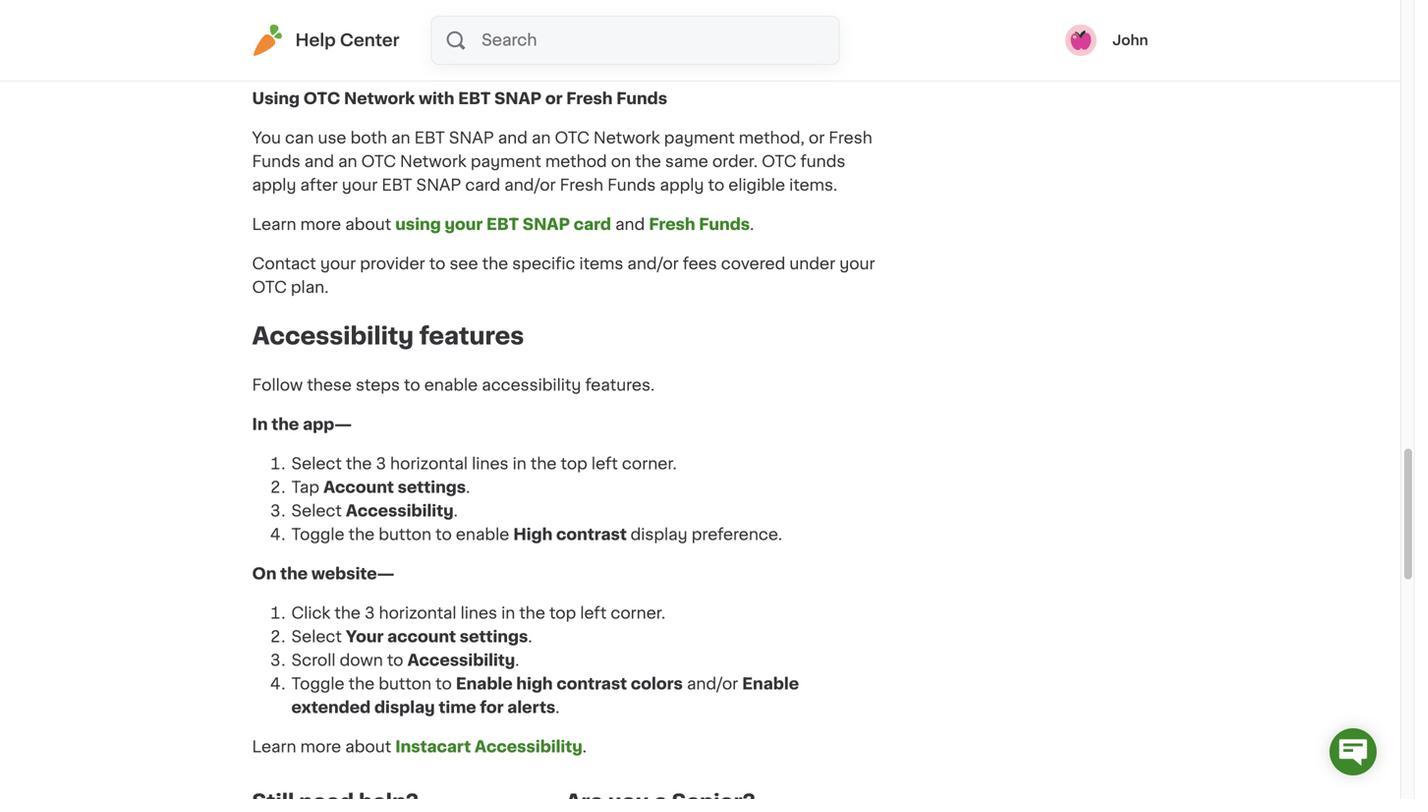 Task type: locate. For each thing, give the bounding box(es) containing it.
left inside select the 3 horizontal lines in the top left corner. tap account settings . select accessibility . toggle the button to enable high contrast display preference.
[[592, 456, 618, 472]]

button down down
[[379, 677, 432, 692]]

account
[[324, 480, 394, 496]]

in up high
[[513, 456, 527, 472]]

horizontal inside select the 3 horizontal lines in the top left corner. tap account settings . select accessibility . toggle the button to enable high contrast display preference.
[[390, 456, 468, 472]]

accessibility
[[252, 325, 414, 348], [346, 503, 454, 519], [408, 653, 515, 669], [475, 739, 583, 755]]

your
[[342, 177, 378, 193], [445, 217, 483, 232], [320, 256, 356, 272], [840, 256, 876, 272]]

button up "website—"
[[379, 527, 432, 543]]

to left see
[[429, 256, 446, 272]]

more
[[300, 217, 341, 232], [300, 739, 341, 755]]

on
[[252, 566, 277, 582]]

0 vertical spatial top
[[561, 456, 588, 472]]

snap
[[495, 91, 542, 106], [449, 130, 494, 146], [416, 177, 461, 193], [523, 217, 570, 232]]

your up plan.
[[320, 256, 356, 272]]

2 vertical spatial and/or
[[687, 677, 739, 692]]

an
[[391, 130, 411, 146], [532, 130, 551, 146], [338, 154, 357, 169]]

payment up same
[[664, 130, 735, 146]]

0 vertical spatial horizontal
[[390, 456, 468, 472]]

fees
[[683, 256, 717, 272]]

top
[[561, 456, 588, 472], [550, 606, 576, 621]]

both
[[351, 130, 387, 146]]

click
[[292, 606, 331, 621]]

0 vertical spatial and
[[498, 130, 528, 146]]

0 horizontal spatial card
[[465, 177, 501, 193]]

your
[[346, 629, 384, 645]]

Search search field
[[480, 17, 839, 64]]

apply down same
[[660, 177, 704, 193]]

1 horizontal spatial enable
[[743, 677, 799, 692]]

contrast right the high at the bottom left
[[557, 677, 627, 692]]

in inside select the 3 horizontal lines in the top left corner. tap account settings . select accessibility . toggle the button to enable high contrast display preference.
[[513, 456, 527, 472]]

1 vertical spatial more
[[300, 739, 341, 755]]

card inside you can use both an ebt snap and an otc network payment method, or fresh funds and an otc network payment method on the same order. otc funds apply after your ebt snap card and/or fresh funds apply to eligible items.
[[465, 177, 501, 193]]

about for instacart
[[345, 739, 391, 755]]

1 horizontal spatial 3
[[376, 456, 386, 472]]

0 horizontal spatial display
[[375, 700, 435, 716]]

funds down on
[[608, 177, 656, 193]]

select the 3 horizontal lines in the top left corner. tap account settings . select accessibility . toggle the button to enable high contrast display preference.
[[292, 456, 783, 543]]

1 horizontal spatial apply
[[660, 177, 704, 193]]

0 vertical spatial payment
[[664, 130, 735, 146]]

1 horizontal spatial card
[[574, 217, 612, 232]]

1 vertical spatial about
[[345, 739, 391, 755]]

learn more about using your ebt snap card and fresh funds .
[[252, 217, 754, 232]]

1 vertical spatial or
[[809, 130, 825, 146]]

otc down contact
[[252, 279, 287, 295]]

0 vertical spatial contrast
[[556, 527, 627, 543]]

1 vertical spatial enable
[[456, 527, 510, 543]]

accessibility inside select the 3 horizontal lines in the top left corner. tap account settings . select accessibility . toggle the button to enable high contrast display preference.
[[346, 503, 454, 519]]

1 horizontal spatial or
[[809, 130, 825, 146]]

1 horizontal spatial and/or
[[628, 256, 679, 272]]

1 vertical spatial top
[[550, 606, 576, 621]]

1 toggle from the top
[[292, 527, 345, 543]]

0 vertical spatial about
[[345, 217, 391, 232]]

and down using otc network with ebt snap or fresh funds
[[498, 130, 528, 146]]

0 vertical spatial 3
[[376, 456, 386, 472]]

display
[[631, 527, 688, 543], [375, 700, 435, 716]]

lines inside select the 3 horizontal lines in the top left corner. tap account settings . select accessibility . toggle the button to enable high contrast display preference.
[[472, 456, 509, 472]]

network down with
[[400, 154, 467, 169]]

left down features.
[[592, 456, 618, 472]]

an down use
[[338, 154, 357, 169]]

2 horizontal spatial an
[[532, 130, 551, 146]]

time
[[439, 700, 477, 716]]

1 vertical spatial horizontal
[[379, 606, 457, 621]]

display up learn more about instacart accessibility .
[[375, 700, 435, 716]]

1 contrast from the top
[[556, 527, 627, 543]]

instacart accessibility link
[[395, 739, 583, 755]]

contrast right high
[[556, 527, 627, 543]]

about down extended
[[345, 739, 391, 755]]

0 vertical spatial card
[[465, 177, 501, 193]]

contrast
[[556, 527, 627, 543], [557, 677, 627, 692]]

2 toggle from the top
[[292, 677, 345, 692]]

to right down
[[387, 653, 404, 669]]

0 vertical spatial lines
[[472, 456, 509, 472]]

select up scroll
[[292, 629, 342, 645]]

help center link
[[252, 25, 400, 56]]

card up learn more about using your ebt snap card and fresh funds .
[[465, 177, 501, 193]]

learn
[[252, 217, 296, 232], [252, 739, 296, 755]]

click the 3 horizontal lines in the top left corner. select your account settings . scroll down to accessibility .
[[292, 606, 666, 669]]

fresh
[[567, 91, 613, 106], [829, 130, 873, 146], [560, 177, 604, 193], [649, 217, 696, 232]]

payment
[[664, 130, 735, 146], [471, 154, 542, 169]]

for
[[480, 700, 504, 716]]

top up the high at the bottom left
[[550, 606, 576, 621]]

lines up the toggle the button to enable high contrast colors and/or
[[461, 606, 497, 621]]

top for .
[[561, 456, 588, 472]]

3 up account
[[376, 456, 386, 472]]

toggle down scroll
[[292, 677, 345, 692]]

learn more about instacart accessibility .
[[252, 739, 587, 755]]

settings up the toggle the button to enable high contrast colors and/or
[[460, 629, 528, 645]]

and up after
[[305, 154, 334, 169]]

corner. up colors
[[611, 606, 666, 621]]

toggle the button to enable high contrast colors and/or
[[292, 677, 743, 692]]

2 horizontal spatial and
[[616, 217, 645, 232]]

learn down extended
[[252, 739, 296, 755]]

1 vertical spatial settings
[[460, 629, 528, 645]]

0 vertical spatial in
[[513, 456, 527, 472]]

settings right account
[[398, 480, 466, 496]]

alerts
[[508, 700, 556, 716]]

to right steps
[[404, 378, 420, 393]]

items.
[[790, 177, 838, 193]]

1 horizontal spatial display
[[631, 527, 688, 543]]

method
[[546, 154, 607, 169]]

0 vertical spatial display
[[631, 527, 688, 543]]

0 horizontal spatial and
[[305, 154, 334, 169]]

and
[[498, 130, 528, 146], [305, 154, 334, 169], [616, 217, 645, 232]]

1 enable from the left
[[456, 677, 513, 692]]

ebt right with
[[458, 91, 491, 106]]

lines down follow these steps to enable accessibility features.
[[472, 456, 509, 472]]

0 horizontal spatial apply
[[252, 177, 296, 193]]

corner. inside click the 3 horizontal lines in the top left corner. select your account settings . scroll down to accessibility .
[[611, 606, 666, 621]]

funds
[[617, 91, 668, 106], [252, 154, 301, 169], [608, 177, 656, 193], [699, 217, 750, 232]]

1 vertical spatial corner.
[[611, 606, 666, 621]]

corner. down features.
[[622, 456, 677, 472]]

and up items
[[616, 217, 645, 232]]

top down accessibility
[[561, 456, 588, 472]]

otc
[[304, 91, 340, 106], [555, 130, 590, 146], [361, 154, 396, 169], [762, 154, 797, 169], [252, 279, 287, 295]]

top inside click the 3 horizontal lines in the top left corner. select your account settings . scroll down to accessibility .
[[550, 606, 576, 621]]

2 horizontal spatial and/or
[[687, 677, 739, 692]]

you can use both an ebt snap and an otc network payment method, or fresh funds and an otc network payment method on the same order. otc funds apply after your ebt snap card and/or fresh funds apply to eligible items.
[[252, 130, 873, 193]]

or up you can use both an ebt snap and an otc network payment method, or fresh funds and an otc network payment method on the same order. otc funds apply after your ebt snap card and/or fresh funds apply to eligible items.
[[546, 91, 563, 106]]

1 horizontal spatial an
[[391, 130, 411, 146]]

accessibility inside click the 3 horizontal lines in the top left corner. select your account settings . scroll down to accessibility .
[[408, 653, 515, 669]]

to down order.
[[708, 177, 725, 193]]

more for learn more about instacart accessibility .
[[300, 739, 341, 755]]

in inside click the 3 horizontal lines in the top left corner. select your account settings . scroll down to accessibility .
[[501, 606, 515, 621]]

lines for .
[[472, 456, 509, 472]]

1 vertical spatial left
[[580, 606, 607, 621]]

2 apply from the left
[[660, 177, 704, 193]]

about up provider
[[345, 217, 391, 232]]

1 vertical spatial display
[[375, 700, 435, 716]]

ebt down with
[[415, 130, 445, 146]]

.
[[750, 217, 754, 232], [466, 480, 470, 496], [454, 503, 458, 519], [528, 629, 532, 645], [515, 653, 520, 669], [556, 700, 560, 716], [583, 739, 587, 755]]

select
[[292, 456, 342, 472], [292, 503, 342, 519], [292, 629, 342, 645]]

0 vertical spatial enable
[[424, 378, 478, 393]]

contact your provider to see the specific items and/or fees covered under your otc plan.
[[252, 256, 876, 295]]

colors
[[631, 677, 683, 692]]

2 vertical spatial and
[[616, 217, 645, 232]]

fresh up method
[[567, 91, 613, 106]]

more down extended
[[300, 739, 341, 755]]

an up method
[[532, 130, 551, 146]]

learn for learn more about using your ebt snap card and fresh funds .
[[252, 217, 296, 232]]

2 enable from the left
[[743, 677, 799, 692]]

card up items
[[574, 217, 612, 232]]

2 more from the top
[[300, 739, 341, 755]]

card
[[465, 177, 501, 193], [574, 217, 612, 232]]

enable extended display time for alerts
[[292, 677, 799, 716]]

payment up using your ebt snap card link
[[471, 154, 542, 169]]

0 horizontal spatial 3
[[365, 606, 375, 621]]

more down after
[[300, 217, 341, 232]]

settings inside click the 3 horizontal lines in the top left corner. select your account settings . scroll down to accessibility .
[[460, 629, 528, 645]]

to left high
[[436, 527, 452, 543]]

horizontal for settings
[[390, 456, 468, 472]]

funds up fees at the top of the page
[[699, 217, 750, 232]]

display left preference. at the bottom of page
[[631, 527, 688, 543]]

an right both
[[391, 130, 411, 146]]

left up "enable extended display time for alerts"
[[580, 606, 607, 621]]

fresh down method
[[560, 177, 604, 193]]

with
[[419, 91, 455, 106]]

3 inside select the 3 horizontal lines in the top left corner. tap account settings . select accessibility . toggle the button to enable high contrast display preference.
[[376, 456, 386, 472]]

otc up use
[[304, 91, 340, 106]]

1 vertical spatial and/or
[[628, 256, 679, 272]]

network
[[344, 91, 415, 106], [594, 130, 660, 146], [400, 154, 467, 169]]

top inside select the 3 horizontal lines in the top left corner. tap account settings . select accessibility . toggle the button to enable high contrast display preference.
[[561, 456, 588, 472]]

corner. for click the 3 horizontal lines in the top left corner.
[[611, 606, 666, 621]]

0 vertical spatial button
[[379, 527, 432, 543]]

your right under
[[840, 256, 876, 272]]

0 vertical spatial learn
[[252, 217, 296, 232]]

otc up method
[[555, 130, 590, 146]]

1 more from the top
[[300, 217, 341, 232]]

otc down method,
[[762, 154, 797, 169]]

learn up contact
[[252, 217, 296, 232]]

using your ebt snap card link
[[395, 217, 612, 232]]

0 vertical spatial and/or
[[505, 177, 556, 193]]

3 up your
[[365, 606, 375, 621]]

your inside you can use both an ebt snap and an otc network payment method, or fresh funds and an otc network payment method on the same order. otc funds apply after your ebt snap card and/or fresh funds apply to eligible items.
[[342, 177, 378, 193]]

2 button from the top
[[379, 677, 432, 692]]

order.
[[713, 154, 758, 169]]

fresh funds link
[[649, 217, 750, 232]]

1 vertical spatial contrast
[[557, 677, 627, 692]]

apply
[[252, 177, 296, 193], [660, 177, 704, 193]]

enable
[[456, 677, 513, 692], [743, 677, 799, 692]]

1 vertical spatial in
[[501, 606, 515, 621]]

in up the toggle the button to enable high contrast colors and/or
[[501, 606, 515, 621]]

0 horizontal spatial enable
[[456, 677, 513, 692]]

to
[[708, 177, 725, 193], [429, 256, 446, 272], [404, 378, 420, 393], [436, 527, 452, 543], [387, 653, 404, 669], [436, 677, 452, 692]]

0 horizontal spatial and/or
[[505, 177, 556, 193]]

1 select from the top
[[292, 456, 342, 472]]

center
[[340, 32, 400, 49]]

0 horizontal spatial or
[[546, 91, 563, 106]]

corner.
[[622, 456, 677, 472], [611, 606, 666, 621]]

1 vertical spatial 3
[[365, 606, 375, 621]]

toggle up on the website—
[[292, 527, 345, 543]]

1 horizontal spatial payment
[[664, 130, 735, 146]]

on the website—
[[252, 566, 395, 582]]

left
[[592, 456, 618, 472], [580, 606, 607, 621]]

settings
[[398, 480, 466, 496], [460, 629, 528, 645]]

1 vertical spatial and
[[305, 154, 334, 169]]

and/or right colors
[[687, 677, 739, 692]]

instacart image
[[252, 25, 284, 56]]

tap
[[292, 480, 320, 496]]

the
[[635, 154, 661, 169], [482, 256, 509, 272], [272, 417, 299, 433], [346, 456, 372, 472], [531, 456, 557, 472], [349, 527, 375, 543], [280, 566, 308, 582], [335, 606, 361, 621], [519, 606, 546, 621], [349, 677, 375, 692]]

0 vertical spatial settings
[[398, 480, 466, 496]]

toggle
[[292, 527, 345, 543], [292, 677, 345, 692]]

3 select from the top
[[292, 629, 342, 645]]

1 vertical spatial learn
[[252, 739, 296, 755]]

0 vertical spatial left
[[592, 456, 618, 472]]

display inside "enable extended display time for alerts"
[[375, 700, 435, 716]]

3 inside click the 3 horizontal lines in the top left corner. select your account settings . scroll down to accessibility .
[[365, 606, 375, 621]]

john link
[[1066, 25, 1149, 56]]

1 horizontal spatial and
[[498, 130, 528, 146]]

3 for your
[[365, 606, 375, 621]]

and/or inside you can use both an ebt snap and an otc network payment method, or fresh funds and an otc network payment method on the same order. otc funds apply after your ebt snap card and/or fresh funds apply to eligible items.
[[505, 177, 556, 193]]

in for .
[[513, 456, 527, 472]]

your up see
[[445, 217, 483, 232]]

and/or
[[505, 177, 556, 193], [628, 256, 679, 272], [687, 677, 739, 692]]

1 vertical spatial lines
[[461, 606, 497, 621]]

lines inside click the 3 horizontal lines in the top left corner. select your account settings . scroll down to accessibility .
[[461, 606, 497, 621]]

enable down the 'features'
[[424, 378, 478, 393]]

1 learn from the top
[[252, 217, 296, 232]]

and/or left fees at the top of the page
[[628, 256, 679, 272]]

more for learn more about using your ebt snap card and fresh funds .
[[300, 217, 341, 232]]

1 vertical spatial button
[[379, 677, 432, 692]]

2 vertical spatial select
[[292, 629, 342, 645]]

and/or up using your ebt snap card link
[[505, 177, 556, 193]]

your right after
[[342, 177, 378, 193]]

0 vertical spatial select
[[292, 456, 342, 472]]

help
[[295, 32, 336, 49]]

left inside click the 3 horizontal lines in the top left corner. select your account settings . scroll down to accessibility .
[[580, 606, 607, 621]]

or up the funds
[[809, 130, 825, 146]]

button
[[379, 527, 432, 543], [379, 677, 432, 692]]

1 vertical spatial toggle
[[292, 677, 345, 692]]

enable left high
[[456, 527, 510, 543]]

using
[[252, 91, 300, 106]]

corner. inside select the 3 horizontal lines in the top left corner. tap account settings . select accessibility . toggle the button to enable high contrast display preference.
[[622, 456, 677, 472]]

features
[[420, 325, 524, 348]]

method,
[[739, 130, 805, 146]]

select inside click the 3 horizontal lines in the top left corner. select your account settings . scroll down to accessibility .
[[292, 629, 342, 645]]

network up both
[[344, 91, 415, 106]]

0 vertical spatial more
[[300, 217, 341, 232]]

2 about from the top
[[345, 739, 391, 755]]

and/or inside contact your provider to see the specific items and/or fees covered under your otc plan.
[[628, 256, 679, 272]]

enable
[[424, 378, 478, 393], [456, 527, 510, 543]]

select up tap
[[292, 456, 342, 472]]

horizontal inside click the 3 horizontal lines in the top left corner. select your account settings . scroll down to accessibility .
[[379, 606, 457, 621]]

account
[[388, 629, 456, 645]]

apply left after
[[252, 177, 296, 193]]

the inside you can use both an ebt snap and an otc network payment method, or fresh funds and an otc network payment method on the same order. otc funds apply after your ebt snap card and/or fresh funds apply to eligible items.
[[635, 154, 661, 169]]

select down tap
[[292, 503, 342, 519]]

horizontal for account
[[379, 606, 457, 621]]

accessibility features
[[252, 325, 524, 348]]

1 vertical spatial select
[[292, 503, 342, 519]]

1 button from the top
[[379, 527, 432, 543]]

fresh up fees at the top of the page
[[649, 217, 696, 232]]

0 vertical spatial corner.
[[622, 456, 677, 472]]

corner. for select the 3 horizontal lines in the top left corner.
[[622, 456, 677, 472]]

in
[[252, 417, 268, 433]]

network up on
[[594, 130, 660, 146]]

2 learn from the top
[[252, 739, 296, 755]]

ebt
[[458, 91, 491, 106], [415, 130, 445, 146], [382, 177, 412, 193], [487, 217, 519, 232]]

3
[[376, 456, 386, 472], [365, 606, 375, 621]]

enable inside select the 3 horizontal lines in the top left corner. tap account settings . select accessibility . toggle the button to enable high contrast display preference.
[[456, 527, 510, 543]]

horizontal
[[390, 456, 468, 472], [379, 606, 457, 621]]

0 vertical spatial toggle
[[292, 527, 345, 543]]

0 horizontal spatial payment
[[471, 154, 542, 169]]

1 about from the top
[[345, 217, 391, 232]]

snap up you can use both an ebt snap and an otc network payment method, or fresh funds and an otc network payment method on the same order. otc funds apply after your ebt snap card and/or fresh funds apply to eligible items.
[[495, 91, 542, 106]]

in
[[513, 456, 527, 472], [501, 606, 515, 621]]



Task type: vqa. For each thing, say whether or not it's contained in the screenshot.
rouses markets show all 20 items ELEMENT
no



Task type: describe. For each thing, give the bounding box(es) containing it.
about for using
[[345, 217, 391, 232]]

1 vertical spatial payment
[[471, 154, 542, 169]]

same
[[665, 154, 709, 169]]

use
[[318, 130, 347, 146]]

instacart
[[395, 739, 471, 755]]

to up the time
[[436, 677, 452, 692]]

app—
[[303, 417, 352, 433]]

funds down search search field
[[617, 91, 668, 106]]

3 for account
[[376, 456, 386, 472]]

these
[[307, 378, 352, 393]]

using
[[395, 217, 441, 232]]

display inside select the 3 horizontal lines in the top left corner. tap account settings . select accessibility . toggle the button to enable high contrast display preference.
[[631, 527, 688, 543]]

contrast inside select the 3 horizontal lines in the top left corner. tap account settings . select accessibility . toggle the button to enable high contrast display preference.
[[556, 527, 627, 543]]

settings inside select the 3 horizontal lines in the top left corner. tap account settings . select accessibility . toggle the button to enable high contrast display preference.
[[398, 480, 466, 496]]

fresh up the funds
[[829, 130, 873, 146]]

plan.
[[291, 279, 329, 295]]

using otc network with ebt snap or fresh funds
[[252, 91, 668, 106]]

ebt up using
[[382, 177, 412, 193]]

learn for learn more about instacart accessibility .
[[252, 739, 296, 755]]

in the app—
[[252, 417, 352, 433]]

items
[[580, 256, 624, 272]]

the inside contact your provider to see the specific items and/or fees covered under your otc plan.
[[482, 256, 509, 272]]

top for settings
[[550, 606, 576, 621]]

can
[[285, 130, 314, 146]]

high
[[514, 527, 553, 543]]

extended
[[292, 700, 371, 716]]

funds down you at left
[[252, 154, 301, 169]]

to inside click the 3 horizontal lines in the top left corner. select your account settings . scroll down to accessibility .
[[387, 653, 404, 669]]

high
[[517, 677, 553, 692]]

to inside contact your provider to see the specific items and/or fees covered under your otc plan.
[[429, 256, 446, 272]]

1 vertical spatial card
[[574, 217, 612, 232]]

toggle inside select the 3 horizontal lines in the top left corner. tap account settings . select accessibility . toggle the button to enable high contrast display preference.
[[292, 527, 345, 543]]

in for settings
[[501, 606, 515, 621]]

or inside you can use both an ebt snap and an otc network payment method, or fresh funds and an otc network payment method on the same order. otc funds apply after your ebt snap card and/or fresh funds apply to eligible items.
[[809, 130, 825, 146]]

to inside you can use both an ebt snap and an otc network payment method, or fresh funds and an otc network payment method on the same order. otc funds apply after your ebt snap card and/or fresh funds apply to eligible items.
[[708, 177, 725, 193]]

lines for settings
[[461, 606, 497, 621]]

snap up using
[[416, 177, 461, 193]]

user avatar image
[[1066, 25, 1097, 56]]

2 contrast from the top
[[557, 677, 627, 692]]

contact
[[252, 256, 316, 272]]

under
[[790, 256, 836, 272]]

0 vertical spatial or
[[546, 91, 563, 106]]

help center
[[295, 32, 400, 49]]

0 vertical spatial network
[[344, 91, 415, 106]]

follow these steps to enable accessibility features.
[[252, 378, 655, 393]]

follow
[[252, 378, 303, 393]]

funds
[[801, 154, 846, 169]]

2 vertical spatial network
[[400, 154, 467, 169]]

otc inside contact your provider to see the specific items and/or fees covered under your otc plan.
[[252, 279, 287, 295]]

otc down both
[[361, 154, 396, 169]]

provider
[[360, 256, 425, 272]]

steps
[[356, 378, 400, 393]]

after
[[300, 177, 338, 193]]

you
[[252, 130, 281, 146]]

left for click the 3 horizontal lines in the top left corner.
[[580, 606, 607, 621]]

specific
[[513, 256, 576, 272]]

accessibility
[[482, 378, 581, 393]]

website—
[[312, 566, 395, 582]]

see
[[450, 256, 478, 272]]

snap up specific
[[523, 217, 570, 232]]

to inside select the 3 horizontal lines in the top left corner. tap account settings . select accessibility . toggle the button to enable high contrast display preference.
[[436, 527, 452, 543]]

down
[[340, 653, 383, 669]]

and/or for specific
[[628, 256, 679, 272]]

john
[[1113, 33, 1149, 47]]

ebt up specific
[[487, 217, 519, 232]]

eligible
[[729, 177, 786, 193]]

features.
[[585, 378, 655, 393]]

on
[[611, 154, 631, 169]]

snap down using otc network with ebt snap or fresh funds
[[449, 130, 494, 146]]

1 vertical spatial network
[[594, 130, 660, 146]]

covered
[[721, 256, 786, 272]]

2 select from the top
[[292, 503, 342, 519]]

and/or for contrast
[[687, 677, 739, 692]]

left for select the 3 horizontal lines in the top left corner.
[[592, 456, 618, 472]]

button inside select the 3 horizontal lines in the top left corner. tap account settings . select accessibility . toggle the button to enable high contrast display preference.
[[379, 527, 432, 543]]

enable inside "enable extended display time for alerts"
[[743, 677, 799, 692]]

scroll
[[292, 653, 336, 669]]

preference.
[[692, 527, 783, 543]]

1 apply from the left
[[252, 177, 296, 193]]

0 horizontal spatial an
[[338, 154, 357, 169]]



